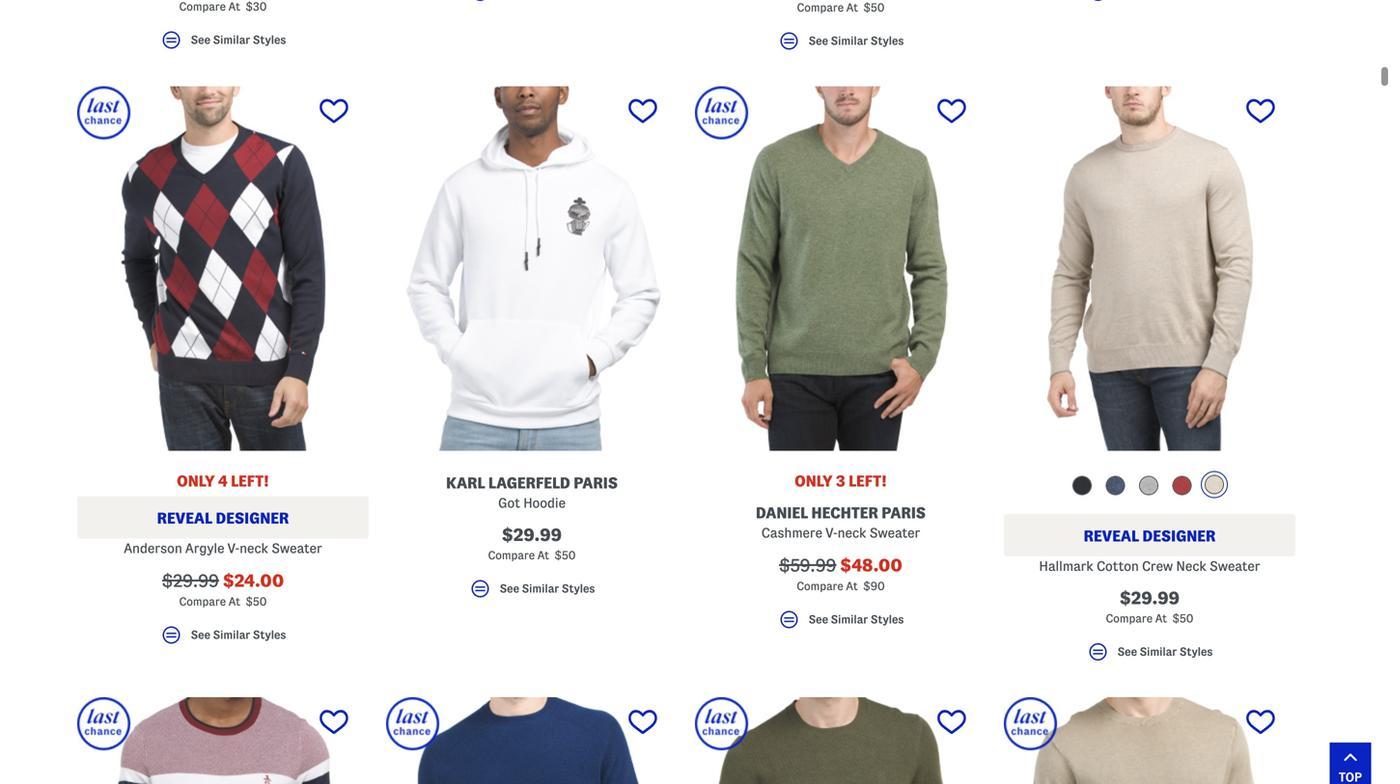 Task type: describe. For each thing, give the bounding box(es) containing it.
left! for $24.00
[[231, 473, 269, 490]]

daniel hechter paris cashmere v-neck sweater
[[756, 505, 926, 541]]

daniel
[[756, 505, 808, 522]]

0 horizontal spatial neck
[[240, 542, 268, 556]]

reveal for $24.00
[[157, 510, 212, 527]]

list box inside reveal designer hallmark cotton crew neck sweater $29.99 compare at              $50 element
[[1068, 472, 1232, 503]]

similar inside champion $19.99 compare at              $30 'element'
[[213, 34, 250, 46]]

black image
[[1072, 476, 1092, 496]]

see for see similar styles button related to "reveal designer anderson argyle v-neck sweater compare at              $50" element
[[191, 630, 210, 642]]

see similar styles button down compare at              $30 link
[[77, 28, 369, 60]]

similar for reveal designer hallmark cotton crew neck sweater $29.99 compare at              $50 element
[[1140, 647, 1177, 659]]

4
[[218, 473, 228, 490]]

novelty striped sweater image
[[77, 698, 369, 785]]

sweater for $24.00
[[272, 542, 322, 556]]

heather multi image
[[1106, 476, 1125, 496]]

3
[[836, 473, 845, 490]]

hallmark
[[1039, 559, 1094, 574]]

see similar styles for "reveal designer anderson argyle v-neck sweater compare at              $50" element
[[191, 630, 286, 642]]

karl lagerfeld paris got hoodie
[[446, 475, 618, 511]]

$29.99 $24.00 compare at              $50
[[162, 572, 284, 608]]

similar for daniel hechter paris cashmere v-neck sweater compare at              $90 element
[[831, 614, 868, 626]]

see for see similar styles button corresponding to karl lagerfeld paris got hoodie $29.99 compare at              $50 element
[[500, 583, 519, 595]]

see similar styles for karl lagerfeld paris got hoodie $29.99 compare at              $50 element
[[500, 583, 595, 595]]

$29.99 compare at              $50 inside karl lagerfeld paris got hoodie $29.99 compare at              $50 element
[[488, 526, 576, 562]]

only 4 left!
[[177, 473, 269, 490]]

only for $29.99
[[177, 473, 215, 490]]

sweater for compare
[[1210, 559, 1261, 574]]

neck inside daniel hechter paris cashmere v-neck sweater
[[838, 526, 867, 541]]

styles for reveal designer hallmark cotton crew neck sweater $29.99 compare at              $50 element
[[1180, 647, 1213, 659]]

v- inside "reveal designer anderson argyle v-neck sweater compare at              $50" element
[[227, 542, 240, 556]]

paris for $29.99
[[574, 475, 618, 492]]

see similar styles button down the "compare at              $50" "link"
[[695, 29, 987, 61]]

got
[[498, 496, 520, 511]]

designer for compare
[[1143, 528, 1216, 545]]

reveal designer for $24.00
[[157, 510, 289, 527]]

compare at              $30 link
[[77, 0, 369, 17]]

similar for karl lagerfeld paris got hoodie $29.99 compare at              $50 element
[[522, 583, 559, 595]]

crew
[[1142, 559, 1173, 574]]

compare inside $59.99 $48.00 compare at              $90
[[797, 581, 844, 593]]

1 horizontal spatial $29.99
[[502, 526, 562, 545]]

compare inside $29.99 $24.00 compare at              $50
[[179, 596, 226, 608]]

v- inside daniel hechter paris cashmere v-neck sweater
[[826, 526, 838, 541]]

styles inside the tailorbyrd compare at              $50 element
[[871, 35, 904, 47]]

see similar styles button for "reveal designer anderson argyle v-neck sweater compare at              $50" element
[[77, 624, 369, 656]]

$90
[[863, 581, 885, 593]]

cashmere haldon waffle knit crew neck sweater image
[[386, 698, 678, 785]]

argyle
[[185, 542, 224, 556]]

reveal designer hallmark cotton crew neck sweater $29.99 compare at              $50 element
[[1004, 86, 1296, 673]]

anderson argyle v-neck sweater image
[[77, 86, 369, 451]]

reveal designer for compare
[[1084, 528, 1216, 545]]

see similar styles inside the tailorbyrd compare at              $50 element
[[809, 35, 904, 47]]

compare at              $30
[[179, 0, 267, 12]]

see similar styles button for karl lagerfeld paris got hoodie $29.99 compare at              $50 element
[[386, 578, 678, 610]]

anderson
[[124, 542, 182, 556]]

see similar styles for reveal designer hallmark cotton crew neck sweater $29.99 compare at              $50 element
[[1118, 647, 1213, 659]]



Task type: locate. For each thing, give the bounding box(es) containing it.
compare
[[179, 0, 226, 12], [797, 1, 844, 13], [488, 550, 535, 562], [797, 581, 844, 593], [179, 596, 226, 608], [1106, 613, 1153, 625]]

see down $29.99 $24.00 compare at              $50
[[191, 630, 210, 642]]

see similar styles button for daniel hechter paris cashmere v-neck sweater compare at              $90 element
[[695, 609, 987, 640]]

1 left! from the left
[[231, 473, 269, 490]]

tailorbyrd compare at              $50 element
[[695, 0, 987, 61]]

paris
[[574, 475, 618, 492], [882, 505, 926, 522]]

1 horizontal spatial designer
[[1143, 528, 1216, 545]]

see similar styles button up caleb crew neck sweater image
[[1004, 641, 1296, 673]]

left! inside daniel hechter paris cashmere v-neck sweater compare at              $90 element
[[849, 473, 887, 490]]

v- down hechter
[[826, 526, 838, 541]]

see similar styles button down hoodie
[[386, 578, 678, 610]]

see for reveal designer hallmark cotton crew neck sweater $29.99 compare at              $50 element's see similar styles button
[[1118, 647, 1137, 659]]

$29.99 inside $29.99 $24.00 compare at              $50
[[162, 572, 219, 591]]

$24.00
[[223, 572, 284, 591]]

$29.99 for anderson argyle v-neck sweater
[[162, 572, 219, 591]]

similar down compare at              $30 link
[[213, 34, 250, 46]]

1 vertical spatial sweater
[[272, 542, 322, 556]]

sweater up $48.00 at right
[[870, 526, 920, 541]]

see similar styles inside karl lagerfeld paris got hoodie $29.99 compare at              $50 element
[[500, 583, 595, 595]]

similar inside karl lagerfeld paris got hoodie $29.99 compare at              $50 element
[[522, 583, 559, 595]]

left! inside "reveal designer anderson argyle v-neck sweater compare at              $50" element
[[231, 473, 269, 490]]

see similar styles button down $29.99 $24.00 compare at              $50
[[77, 624, 369, 656]]

0 horizontal spatial reveal
[[157, 510, 212, 527]]

neck
[[1176, 559, 1207, 574]]

0 vertical spatial v-
[[826, 526, 838, 541]]

0 vertical spatial paris
[[574, 475, 618, 492]]

1 only from the left
[[177, 473, 215, 490]]

sweater
[[870, 526, 920, 541], [272, 542, 322, 556], [1210, 559, 1261, 574]]

similar down hoodie
[[522, 583, 559, 595]]

see similar styles down $29.99 $24.00 compare at              $50
[[191, 630, 286, 642]]

medium grey heather image
[[1139, 476, 1158, 496]]

2 horizontal spatial sweater
[[1210, 559, 1261, 574]]

cashmere v-neck sweater image
[[695, 86, 987, 451]]

styles inside "reveal designer anderson argyle v-neck sweater compare at              $50" element
[[253, 630, 286, 642]]

styles down the "compare at              $50" "link"
[[871, 35, 904, 47]]

see down the "compare at              $50" "link"
[[809, 35, 828, 47]]

designer for $24.00
[[216, 510, 289, 527]]

1 horizontal spatial reveal designer
[[1084, 528, 1216, 545]]

sweater inside daniel hechter paris cashmere v-neck sweater
[[870, 526, 920, 541]]

only left 3
[[795, 473, 833, 490]]

see similar styles button
[[77, 28, 369, 60], [695, 29, 987, 61], [386, 578, 678, 610], [695, 609, 987, 640], [77, 624, 369, 656], [1004, 641, 1296, 673]]

$59.99
[[779, 556, 836, 575]]

sweater inside reveal designer hallmark cotton crew neck sweater $29.99 compare at              $50 element
[[1210, 559, 1261, 574]]

styles for daniel hechter paris cashmere v-neck sweater compare at              $90 element
[[871, 614, 904, 626]]

styles down neck
[[1180, 647, 1213, 659]]

cashmere
[[762, 526, 823, 541]]

1 horizontal spatial paris
[[882, 505, 926, 522]]

similar down $90
[[831, 614, 868, 626]]

see similar styles inside "reveal designer anderson argyle v-neck sweater compare at              $50" element
[[191, 630, 286, 642]]

$50
[[864, 1, 885, 13], [555, 550, 576, 562], [246, 596, 267, 608], [1172, 613, 1194, 625]]

0 vertical spatial reveal designer
[[157, 510, 289, 527]]

0 vertical spatial reveal
[[157, 510, 212, 527]]

0 horizontal spatial designer
[[216, 510, 289, 527]]

only inside daniel hechter paris cashmere v-neck sweater compare at              $90 element
[[795, 473, 833, 490]]

similar for "reveal designer anderson argyle v-neck sweater compare at              $50" element
[[213, 630, 250, 642]]

cotton
[[1097, 559, 1139, 574]]

$29.99 down hoodie
[[502, 526, 562, 545]]

0 horizontal spatial paris
[[574, 475, 618, 492]]

styles inside daniel hechter paris cashmere v-neck sweater compare at              $90 element
[[871, 614, 904, 626]]

similar inside "reveal designer anderson argyle v-neck sweater compare at              $50" element
[[213, 630, 250, 642]]

left!
[[231, 473, 269, 490], [849, 473, 887, 490]]

$50 inside "link"
[[864, 1, 885, 13]]

daniel hechter paris cashmere v-neck sweater compare at              $90 element
[[695, 86, 987, 640]]

$29.99 compare at              $50 inside reveal designer hallmark cotton crew neck sweater $29.99 compare at              $50 element
[[1106, 589, 1194, 625]]

0 horizontal spatial left!
[[231, 473, 269, 490]]

only inside "reveal designer anderson argyle v-neck sweater compare at              $50" element
[[177, 473, 215, 490]]

similar
[[213, 34, 250, 46], [831, 35, 868, 47], [522, 583, 559, 595], [831, 614, 868, 626], [213, 630, 250, 642], [1140, 647, 1177, 659]]

styles
[[253, 34, 286, 46], [871, 35, 904, 47], [562, 583, 595, 595], [871, 614, 904, 626], [253, 630, 286, 642], [1180, 647, 1213, 659]]

got hoodie image
[[386, 86, 678, 451]]

styles inside champion $19.99 compare at              $30 'element'
[[253, 34, 286, 46]]

similar down the "compare at              $50" "link"
[[831, 35, 868, 47]]

hechter
[[812, 505, 878, 522]]

reveal up cotton
[[1084, 528, 1139, 545]]

paris right hechter
[[882, 505, 926, 522]]

see for see similar styles button underneath the "compare at              $50" "link"
[[809, 35, 828, 47]]

0 horizontal spatial $29.99
[[162, 572, 219, 591]]

hallmark cotton crew neck sweater image
[[1004, 86, 1296, 451]]

0 horizontal spatial only
[[177, 473, 215, 490]]

$29.99 compare at              $50 down hoodie
[[488, 526, 576, 562]]

1 vertical spatial neck
[[240, 542, 268, 556]]

paris inside daniel hechter paris cashmere v-neck sweater
[[882, 505, 926, 522]]

2 left! from the left
[[849, 473, 887, 490]]

see for daniel hechter paris cashmere v-neck sweater compare at              $90 element's see similar styles button
[[809, 614, 828, 626]]

reveal
[[157, 510, 212, 527], [1084, 528, 1139, 545]]

1 horizontal spatial only
[[795, 473, 833, 490]]

1 horizontal spatial sweater
[[870, 526, 920, 541]]

styles for "reveal designer anderson argyle v-neck sweater compare at              $50" element
[[253, 630, 286, 642]]

see inside reveal designer hallmark cotton crew neck sweater $29.99 compare at              $50 element
[[1118, 647, 1137, 659]]

paris for $59.99
[[882, 505, 926, 522]]

see similar styles down crew
[[1118, 647, 1213, 659]]

v-
[[826, 526, 838, 541], [227, 542, 240, 556]]

0 horizontal spatial sweater
[[272, 542, 322, 556]]

styles inside reveal designer hallmark cotton crew neck sweater $29.99 compare at              $50 element
[[1180, 647, 1213, 659]]

sweater right neck
[[1210, 559, 1261, 574]]

$29.99 compare at              $50
[[488, 526, 576, 562], [1106, 589, 1194, 625]]

only left '4'
[[177, 473, 215, 490]]

$30
[[246, 0, 267, 12]]

reveal designer up the anderson argyle v-neck sweater
[[157, 510, 289, 527]]

similar inside daniel hechter paris cashmere v-neck sweater compare at              $90 element
[[831, 614, 868, 626]]

see down cotton
[[1118, 647, 1137, 659]]

see similar styles down compare at              $30 link
[[191, 34, 286, 46]]

see similar styles button for reveal designer hallmark cotton crew neck sweater $29.99 compare at              $50 element
[[1004, 641, 1296, 673]]

reveal for compare
[[1084, 528, 1139, 545]]

see inside the tailorbyrd compare at              $50 element
[[809, 35, 828, 47]]

2 horizontal spatial $29.99
[[1120, 589, 1180, 608]]

styles down hoodie
[[562, 583, 595, 595]]

see down got
[[500, 583, 519, 595]]

designer up the anderson argyle v-neck sweater
[[216, 510, 289, 527]]

$29.99 down hallmark cotton crew neck sweater
[[1120, 589, 1180, 608]]

paris inside karl lagerfeld paris got hoodie
[[574, 475, 618, 492]]

see inside champion $19.99 compare at              $30 'element'
[[191, 34, 210, 46]]

1 vertical spatial reveal designer
[[1084, 528, 1216, 545]]

$29.99 compare at              $50 down hallmark cotton crew neck sweater
[[1106, 589, 1194, 625]]

reveal designer anderson argyle v-neck sweater compare at              $50 element
[[77, 86, 369, 656]]

only 3 left!
[[795, 473, 887, 490]]

reveal designer up hallmark cotton crew neck sweater
[[1084, 528, 1216, 545]]

karl lagerfeld paris got hoodie $29.99 compare at              $50 element
[[386, 86, 678, 610]]

reveal designer
[[157, 510, 289, 527], [1084, 528, 1216, 545]]

styles inside karl lagerfeld paris got hoodie $29.99 compare at              $50 element
[[562, 583, 595, 595]]

reveal up argyle
[[157, 510, 212, 527]]

0 vertical spatial $29.99 compare at              $50
[[488, 526, 576, 562]]

1 horizontal spatial left!
[[849, 473, 887, 490]]

similar inside the tailorbyrd compare at              $50 element
[[831, 35, 868, 47]]

left! for hechter
[[849, 473, 887, 490]]

2 vertical spatial sweater
[[1210, 559, 1261, 574]]

compare at              $50 link
[[695, 0, 987, 18]]

see for see similar styles button below compare at              $30 link
[[191, 34, 210, 46]]

similar down crew
[[1140, 647, 1177, 659]]

see inside karl lagerfeld paris got hoodie $29.99 compare at              $50 element
[[500, 583, 519, 595]]

compare inside 'element'
[[179, 0, 226, 12]]

left! right '4'
[[231, 473, 269, 490]]

hallmark cotton crew neck sweater
[[1039, 559, 1261, 574]]

hoodie
[[523, 496, 566, 511]]

styles down $30
[[253, 34, 286, 46]]

1 vertical spatial paris
[[882, 505, 926, 522]]

$29.99 down argyle
[[162, 572, 219, 591]]

wool blend crew neck sweater image
[[695, 698, 987, 785]]

karl
[[446, 475, 485, 492]]

1 horizontal spatial neck
[[838, 526, 867, 541]]

0 vertical spatial neck
[[838, 526, 867, 541]]

neck down hechter
[[838, 526, 867, 541]]

see similar styles inside reveal designer hallmark cotton crew neck sweater $29.99 compare at              $50 element
[[1118, 647, 1213, 659]]

styles down $24.00
[[253, 630, 286, 642]]

0 horizontal spatial reveal designer
[[157, 510, 289, 527]]

paris right lagerfeld
[[574, 475, 618, 492]]

0 horizontal spatial v-
[[227, 542, 240, 556]]

v- right argyle
[[227, 542, 240, 556]]

0 vertical spatial sweater
[[870, 526, 920, 541]]

$59.99 $48.00 compare at              $90
[[779, 556, 903, 593]]

1 vertical spatial designer
[[1143, 528, 1216, 545]]

list box
[[1068, 472, 1232, 503]]

anderson argyle v-neck sweater
[[124, 542, 322, 556]]

0 horizontal spatial $29.99 compare at              $50
[[488, 526, 576, 562]]

see similar styles down $90
[[809, 614, 904, 626]]

see similar styles inside daniel hechter paris cashmere v-neck sweater compare at              $90 element
[[809, 614, 904, 626]]

styles down $90
[[871, 614, 904, 626]]

neck up $24.00
[[240, 542, 268, 556]]

$48.00
[[840, 556, 903, 575]]

see similar styles down the "compare at              $50" "link"
[[809, 35, 904, 47]]

similar down $29.99 $24.00 compare at              $50
[[213, 630, 250, 642]]

1 horizontal spatial reveal
[[1084, 528, 1139, 545]]

see similar styles down hoodie
[[500, 583, 595, 595]]

see similar styles
[[191, 34, 286, 46], [809, 35, 904, 47], [500, 583, 595, 595], [809, 614, 904, 626], [191, 630, 286, 642], [1118, 647, 1213, 659]]

2 only from the left
[[795, 473, 833, 490]]

see inside "reveal designer anderson argyle v-neck sweater compare at              $50" element
[[191, 630, 210, 642]]

sweater inside "reveal designer anderson argyle v-neck sweater compare at              $50" element
[[272, 542, 322, 556]]

$29.99 for hallmark cotton crew neck sweater
[[1120, 589, 1180, 608]]

1 vertical spatial $29.99 compare at              $50
[[1106, 589, 1194, 625]]

1 vertical spatial v-
[[227, 542, 240, 556]]

see similar styles inside champion $19.99 compare at              $30 'element'
[[191, 34, 286, 46]]

compare inside "link"
[[797, 1, 844, 13]]

$50 inside $29.99 $24.00 compare at              $50
[[246, 596, 267, 608]]

lagerfeld
[[488, 475, 570, 492]]

see down $59.99 $48.00 compare at              $90
[[809, 614, 828, 626]]

see similar styles button down $59.99 $48.00 compare at              $90
[[695, 609, 987, 640]]

champion $19.99 compare at              $30 element
[[77, 0, 369, 60]]

1 horizontal spatial $29.99 compare at              $50
[[1106, 589, 1194, 625]]

sundried tomato image
[[1172, 476, 1192, 496]]

1 vertical spatial reveal
[[1084, 528, 1139, 545]]

0 vertical spatial designer
[[216, 510, 289, 527]]

only
[[177, 473, 215, 490], [795, 473, 833, 490]]

neck
[[838, 526, 867, 541], [240, 542, 268, 556]]

similar inside reveal designer hallmark cotton crew neck sweater $29.99 compare at              $50 element
[[1140, 647, 1177, 659]]

designer up neck
[[1143, 528, 1216, 545]]

see
[[191, 34, 210, 46], [809, 35, 828, 47], [500, 583, 519, 595], [809, 614, 828, 626], [191, 630, 210, 642], [1118, 647, 1137, 659]]

see inside daniel hechter paris cashmere v-neck sweater compare at              $90 element
[[809, 614, 828, 626]]

sweater up $24.00
[[272, 542, 322, 556]]

left! right 3
[[849, 473, 887, 490]]

designer
[[216, 510, 289, 527], [1143, 528, 1216, 545]]

taupe image
[[1205, 475, 1224, 495]]

compare at              $50
[[797, 1, 885, 13]]

1 horizontal spatial v-
[[826, 526, 838, 541]]

$29.99
[[502, 526, 562, 545], [162, 572, 219, 591], [1120, 589, 1180, 608]]

see down compare at              $30 link
[[191, 34, 210, 46]]

caleb crew neck sweater image
[[1004, 698, 1296, 785]]

only for daniel
[[795, 473, 833, 490]]

styles for karl lagerfeld paris got hoodie $29.99 compare at              $50 element
[[562, 583, 595, 595]]

see similar styles for daniel hechter paris cashmere v-neck sweater compare at              $90 element
[[809, 614, 904, 626]]



Task type: vqa. For each thing, say whether or not it's contained in the screenshot.
Sweater inside the "element"
yes



